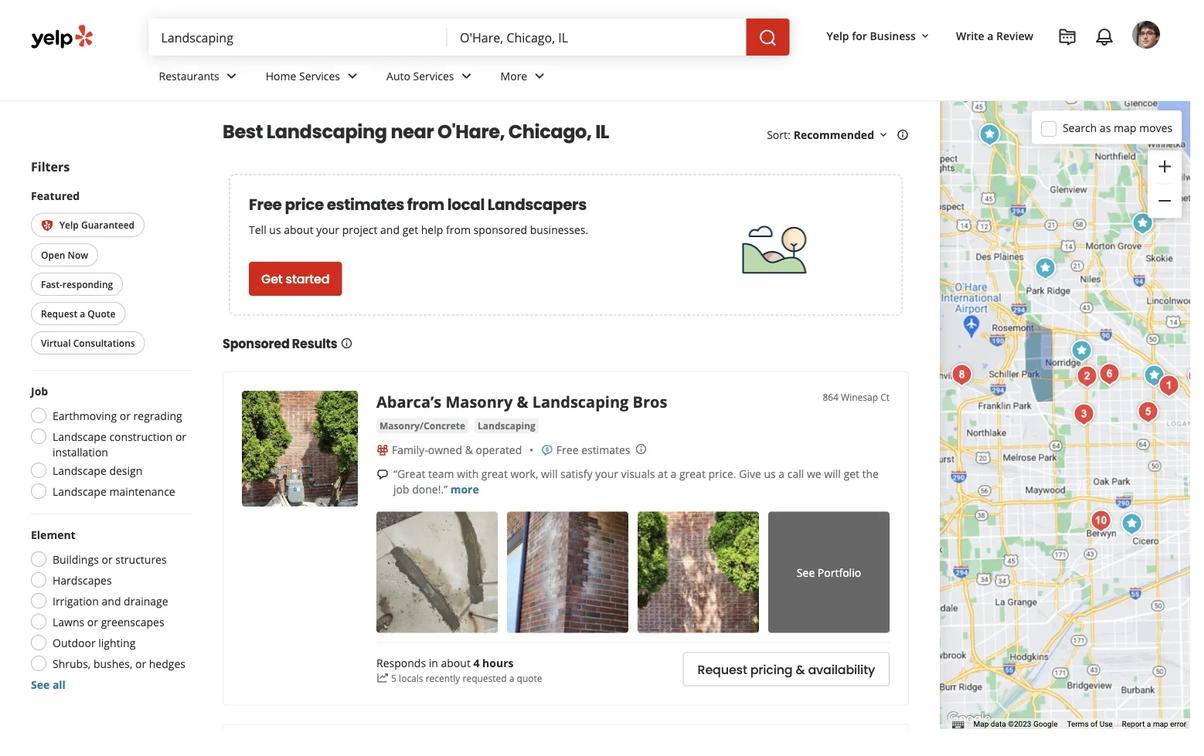 Task type: vqa. For each thing, say whether or not it's contained in the screenshot.
the other
no



Task type: locate. For each thing, give the bounding box(es) containing it.
16 chevron down v2 image for recommended
[[878, 129, 890, 141]]

1 vertical spatial 16 chevron down v2 image
[[878, 129, 890, 141]]

1 horizontal spatial &
[[517, 391, 529, 413]]

great right at
[[680, 467, 706, 482]]

2 vertical spatial &
[[796, 662, 805, 679]]

0 horizontal spatial request
[[41, 307, 77, 320]]

recommended button
[[794, 127, 890, 142]]

free inside "free price estimates from local landscapers tell us about your project and get help from sponsored businesses."
[[249, 194, 282, 216]]

0 horizontal spatial 16 info v2 image
[[341, 337, 353, 350]]

0 horizontal spatial great
[[482, 467, 508, 482]]

request pricing & availability
[[698, 662, 875, 679]]

0 vertical spatial from
[[407, 194, 445, 216]]

us inside "free price estimates from local landscapers tell us about your project and get help from sponsored businesses."
[[269, 222, 281, 237]]

1 horizontal spatial request
[[698, 662, 748, 679]]

about down price at the left
[[284, 222, 314, 237]]

estimates inside "free price estimates from local landscapers tell us about your project and get help from sponsored businesses."
[[327, 194, 404, 216]]

0 vertical spatial free
[[249, 194, 282, 216]]

0 horizontal spatial none field
[[161, 29, 435, 46]]

0 horizontal spatial 24 chevron down v2 image
[[222, 67, 241, 85]]

2 vertical spatial landscape
[[53, 484, 107, 499]]

search
[[1063, 120, 1097, 135]]

0 horizontal spatial will
[[541, 467, 558, 482]]

group
[[1148, 150, 1182, 218]]

abarca's masonry & landscaping bros image
[[975, 119, 1006, 150]]

user actions element
[[815, 19, 1182, 114]]

16 yelp guaranteed v2 image
[[41, 220, 53, 232]]

yelp for business
[[827, 28, 916, 43]]

estimates up project
[[327, 194, 404, 216]]

1 landscape from the top
[[53, 430, 107, 444]]

map
[[1114, 120, 1137, 135], [1153, 720, 1169, 730]]

will down 16 free estimates v2 icon
[[541, 467, 558, 482]]

1 horizontal spatial get
[[844, 467, 860, 482]]

free estimates
[[557, 443, 631, 458]]

best landscaping near o'hare, chicago, il
[[223, 119, 609, 145]]

1 services from the left
[[299, 69, 340, 83]]

1 horizontal spatial 24 chevron down v2 image
[[457, 67, 476, 85]]

installation
[[53, 445, 108, 460]]

none field up home services
[[161, 29, 435, 46]]

sponsored
[[474, 222, 527, 237]]

luxury gardens landscape image
[[1117, 509, 1148, 540]]

landscape
[[53, 430, 107, 444], [53, 464, 107, 478], [53, 484, 107, 499]]

from up help
[[407, 194, 445, 216]]

0 vertical spatial your
[[316, 222, 339, 237]]

2 option group from the top
[[26, 527, 192, 693]]

about
[[284, 222, 314, 237], [441, 656, 471, 671]]

terms
[[1067, 720, 1089, 730]]

24 chevron down v2 image for restaurants
[[222, 67, 241, 85]]

1 horizontal spatial about
[[441, 656, 471, 671]]

open now
[[41, 249, 88, 261]]

16 chevron down v2 image right business
[[919, 30, 932, 42]]

1 vertical spatial get
[[844, 467, 860, 482]]

map for error
[[1153, 720, 1169, 730]]

free
[[249, 194, 282, 216], [557, 443, 579, 458]]

home services link
[[253, 56, 374, 101]]

near
[[391, 119, 434, 145]]

0 horizontal spatial services
[[299, 69, 340, 83]]

1 horizontal spatial 16 chevron down v2 image
[[919, 30, 932, 42]]

or
[[120, 409, 131, 423], [175, 430, 186, 444], [102, 552, 113, 567], [87, 615, 98, 630], [135, 657, 146, 672]]

& up 'landscaping' button at the left bottom of page
[[517, 391, 529, 413]]

or up construction
[[120, 409, 131, 423]]

get left the
[[844, 467, 860, 482]]

1 horizontal spatial from
[[446, 222, 471, 237]]

tell
[[249, 222, 267, 237]]

services left 24 chevron down v2 image
[[299, 69, 340, 83]]

or down regrading
[[175, 430, 186, 444]]

16 chevron down v2 image inside recommended dropdown button
[[878, 129, 890, 141]]

services right auto
[[413, 69, 454, 83]]

0 horizontal spatial your
[[316, 222, 339, 237]]

will right we
[[825, 467, 841, 482]]

satisfy
[[561, 467, 593, 482]]

0 horizontal spatial get
[[403, 222, 418, 237]]

request for request pricing & availability
[[698, 662, 748, 679]]

search image
[[759, 29, 778, 47]]

yelp right 16 yelp guaranteed v2 icon at the top left of the page
[[60, 219, 79, 231]]

a inside button
[[80, 307, 85, 320]]

0 vertical spatial and
[[380, 222, 400, 237]]

16 chevron down v2 image
[[919, 30, 932, 42], [878, 129, 890, 141]]

0 vertical spatial us
[[269, 222, 281, 237]]

1 vertical spatial &
[[465, 443, 473, 458]]

data
[[991, 720, 1007, 730]]

call
[[788, 467, 804, 482]]

24 chevron down v2 image for auto services
[[457, 67, 476, 85]]

visuals
[[621, 467, 655, 482]]

responds
[[377, 656, 426, 671]]

lawns or greenscapes
[[53, 615, 164, 630]]

or up 'outdoor lighting'
[[87, 615, 98, 630]]

or right buildings
[[102, 552, 113, 567]]

0 vertical spatial see
[[797, 566, 815, 580]]

us right give
[[764, 467, 776, 482]]

0 vertical spatial map
[[1114, 120, 1137, 135]]

or inside landscape construction or installation
[[175, 430, 186, 444]]

16 family owned v2 image
[[377, 444, 389, 457]]

864
[[823, 391, 839, 404]]

1 vertical spatial your
[[596, 467, 619, 482]]

landscape up installation
[[53, 430, 107, 444]]

free up tell
[[249, 194, 282, 216]]

none field 'near'
[[460, 29, 734, 46]]

none field up business categories 'element'
[[460, 29, 734, 46]]

more link
[[488, 56, 562, 101]]

irrigation and drainage
[[53, 594, 168, 609]]

more link
[[451, 483, 479, 497]]

request inside "button"
[[698, 662, 748, 679]]

buildings or structures
[[53, 552, 167, 567]]

from down local
[[446, 222, 471, 237]]

0 vertical spatial landscape
[[53, 430, 107, 444]]

0 vertical spatial about
[[284, 222, 314, 237]]

2 24 chevron down v2 image from the left
[[457, 67, 476, 85]]

fast-responding button
[[31, 273, 123, 296]]

about inside "free price estimates from local landscapers tell us about your project and get help from sponsored businesses."
[[284, 222, 314, 237]]

option group
[[26, 384, 192, 504], [26, 527, 192, 693]]

0 vertical spatial 16 chevron down v2 image
[[919, 30, 932, 42]]

2 vertical spatial landscaping
[[478, 420, 536, 433]]

1 vertical spatial and
[[102, 594, 121, 609]]

projects image
[[1059, 28, 1077, 46]]

0 vertical spatial yelp
[[827, 28, 849, 43]]

24 chevron down v2 image right auto services
[[457, 67, 476, 85]]

24 chevron down v2 image right more
[[531, 67, 549, 85]]

1 horizontal spatial will
[[825, 467, 841, 482]]

see left all
[[31, 678, 50, 692]]

give
[[739, 467, 762, 482]]

0 horizontal spatial yelp
[[60, 219, 79, 231]]

16 info v2 image right results
[[341, 337, 353, 350]]

2 none field from the left
[[460, 29, 734, 46]]

request
[[41, 307, 77, 320], [698, 662, 748, 679]]

moves
[[1140, 120, 1173, 135]]

1 horizontal spatial free
[[557, 443, 579, 458]]

landscaping down home services link at the top of the page
[[267, 119, 387, 145]]

get left help
[[403, 222, 418, 237]]

2 services from the left
[[413, 69, 454, 83]]

0 vertical spatial option group
[[26, 384, 192, 504]]

16 chevron down v2 image inside yelp for business button
[[919, 30, 932, 42]]

1 vertical spatial us
[[764, 467, 776, 482]]

24 chevron down v2 image inside more link
[[531, 67, 549, 85]]

free for estimates
[[557, 443, 579, 458]]

3 landscape from the top
[[53, 484, 107, 499]]

Near text field
[[460, 29, 734, 46]]

1 will from the left
[[541, 467, 558, 482]]

get
[[403, 222, 418, 237], [844, 467, 860, 482]]

24 chevron down v2 image inside auto services link
[[457, 67, 476, 85]]

1 vertical spatial see
[[31, 678, 50, 692]]

availability
[[808, 662, 875, 679]]

get inside "great team with great work, will satisfy your visuals at a great price. give us a call we will get the job done!."
[[844, 467, 860, 482]]

certified vip landscaping image
[[1069, 399, 1100, 430]]

0 vertical spatial &
[[517, 391, 529, 413]]

map for moves
[[1114, 120, 1137, 135]]

sort:
[[767, 127, 791, 142]]

1 vertical spatial free
[[557, 443, 579, 458]]

1 horizontal spatial estimates
[[582, 443, 631, 458]]

5
[[391, 672, 397, 685]]

request left pricing
[[698, 662, 748, 679]]

your left project
[[316, 222, 339, 237]]

restaurants
[[159, 69, 219, 83]]

& inside "button"
[[796, 662, 805, 679]]

0 vertical spatial request
[[41, 307, 77, 320]]

1 horizontal spatial us
[[764, 467, 776, 482]]

work,
[[511, 467, 538, 482]]

keyboard shortcuts image
[[952, 722, 965, 730]]

request up virtual
[[41, 307, 77, 320]]

price
[[285, 194, 324, 216]]

free right 16 free estimates v2 icon
[[557, 443, 579, 458]]

info icon image
[[635, 444, 648, 456], [635, 444, 648, 456]]

16 free estimates v2 image
[[541, 444, 554, 457]]

james p. image
[[1133, 21, 1161, 49]]

1 horizontal spatial and
[[380, 222, 400, 237]]

about up 5 locals recently requested a quote
[[441, 656, 471, 671]]

0 horizontal spatial see
[[31, 678, 50, 692]]

1 horizontal spatial 16 info v2 image
[[897, 129, 909, 141]]

0 vertical spatial landscaping
[[267, 119, 387, 145]]

1 horizontal spatial none field
[[460, 29, 734, 46]]

lighting
[[98, 636, 136, 651]]

us right tell
[[269, 222, 281, 237]]

pricing
[[751, 662, 793, 679]]

landscape down the landscape design on the left
[[53, 484, 107, 499]]

a
[[988, 28, 994, 43], [80, 307, 85, 320], [671, 467, 677, 482], [779, 467, 785, 482], [509, 672, 515, 685], [1147, 720, 1152, 730]]

& right pricing
[[796, 662, 805, 679]]

element
[[31, 528, 76, 542]]

buildings
[[53, 552, 99, 567]]

landscaping up the free estimates
[[533, 391, 629, 413]]

0 horizontal spatial us
[[269, 222, 281, 237]]

0 vertical spatial 16 info v2 image
[[897, 129, 909, 141]]

24 chevron down v2 image
[[222, 67, 241, 85], [457, 67, 476, 85], [531, 67, 549, 85]]

& right owned
[[465, 443, 473, 458]]

1 vertical spatial from
[[446, 222, 471, 237]]

24 chevron down v2 image right restaurants
[[222, 67, 241, 85]]

abarca's masonry & landscaping bros image
[[242, 391, 358, 507]]

and right project
[[380, 222, 400, 237]]

project
[[342, 222, 378, 237]]

0 vertical spatial get
[[403, 222, 418, 237]]

1 horizontal spatial services
[[413, 69, 454, 83]]

team
[[428, 467, 454, 482]]

request a quote
[[41, 307, 116, 320]]

1 vertical spatial map
[[1153, 720, 1169, 730]]

24 chevron down v2 image inside restaurants link
[[222, 67, 241, 85]]

1 vertical spatial request
[[698, 662, 748, 679]]

1 vertical spatial option group
[[26, 527, 192, 693]]

1 horizontal spatial see
[[797, 566, 815, 580]]

map
[[974, 720, 989, 730]]

see left "portfolio" at the right bottom
[[797, 566, 815, 580]]

0 horizontal spatial &
[[465, 443, 473, 458]]

landscape maintenance
[[53, 484, 175, 499]]

more
[[451, 483, 479, 497]]

landscaping
[[267, 119, 387, 145], [533, 391, 629, 413], [478, 420, 536, 433]]

landscape design
[[53, 464, 143, 478]]

f gomez landscaping image
[[1154, 371, 1185, 402]]

lawns
[[53, 615, 84, 630]]

0 horizontal spatial about
[[284, 222, 314, 237]]

1 horizontal spatial map
[[1153, 720, 1169, 730]]

services for auto services
[[413, 69, 454, 83]]

0 horizontal spatial 16 chevron down v2 image
[[878, 129, 890, 141]]

None search field
[[149, 19, 793, 56]]

2 landscape from the top
[[53, 464, 107, 478]]

3 24 chevron down v2 image from the left
[[531, 67, 549, 85]]

1 vertical spatial yelp
[[60, 219, 79, 231]]

your down the free estimates
[[596, 467, 619, 482]]

your inside "free price estimates from local landscapers tell us about your project and get help from sponsored businesses."
[[316, 222, 339, 237]]

estimates up "satisfy" on the bottom left
[[582, 443, 631, 458]]

16 chevron down v2 image right recommended
[[878, 129, 890, 141]]

will
[[541, 467, 558, 482], [825, 467, 841, 482]]

None field
[[161, 29, 435, 46], [460, 29, 734, 46]]

1 24 chevron down v2 image from the left
[[222, 67, 241, 85]]

terms of use
[[1067, 720, 1113, 730]]

16 info v2 image right recommended dropdown button
[[897, 129, 909, 141]]

0 horizontal spatial free
[[249, 194, 282, 216]]

see portfolio link
[[769, 512, 890, 634]]

option group containing job
[[26, 384, 192, 504]]

24 chevron down v2 image for more
[[531, 67, 549, 85]]

1 horizontal spatial great
[[680, 467, 706, 482]]

job
[[394, 483, 410, 497]]

write
[[956, 28, 985, 43]]

landscaping up operated
[[478, 420, 536, 433]]

landscape inside landscape construction or installation
[[53, 430, 107, 444]]

landscaping link
[[475, 419, 539, 434]]

1 great from the left
[[482, 467, 508, 482]]

16 speech v2 image
[[377, 469, 389, 481]]

hours
[[483, 656, 514, 671]]

local
[[447, 194, 485, 216]]

rosario gambino & son landscaping image
[[947, 360, 978, 391]]

1 option group from the top
[[26, 384, 192, 504]]

filters
[[31, 158, 70, 175]]

earthmoving or regrading
[[53, 409, 182, 423]]

yelp left for
[[827, 28, 849, 43]]

auto
[[387, 69, 411, 83]]

landscape for landscape design
[[53, 464, 107, 478]]

1 horizontal spatial your
[[596, 467, 619, 482]]

sergio escobedo landscaping image
[[1139, 361, 1170, 392]]

0 vertical spatial estimates
[[327, 194, 404, 216]]

2 horizontal spatial &
[[796, 662, 805, 679]]

and up lawns or greenscapes
[[102, 594, 121, 609]]

great down operated
[[482, 467, 508, 482]]

1 vertical spatial landscape
[[53, 464, 107, 478]]

1 horizontal spatial yelp
[[827, 28, 849, 43]]

16 trending v2 image
[[377, 673, 389, 685]]

shrubs,
[[53, 657, 91, 672]]

landscape down installation
[[53, 464, 107, 478]]

hardscapes
[[53, 573, 112, 588]]

request inside button
[[41, 307, 77, 320]]

map left error
[[1153, 720, 1169, 730]]

0 horizontal spatial estimates
[[327, 194, 404, 216]]

yelp inside button
[[827, 28, 849, 43]]

2 horizontal spatial 24 chevron down v2 image
[[531, 67, 549, 85]]

1 none field from the left
[[161, 29, 435, 46]]

1 vertical spatial estimates
[[582, 443, 631, 458]]

fast-responding
[[41, 278, 113, 291]]

drainage
[[124, 594, 168, 609]]

0 horizontal spatial and
[[102, 594, 121, 609]]

16 info v2 image
[[897, 129, 909, 141], [341, 337, 353, 350]]

1 vertical spatial about
[[441, 656, 471, 671]]

& for masonry
[[517, 391, 529, 413]]

restaurants link
[[147, 56, 253, 101]]

map right as
[[1114, 120, 1137, 135]]

yelp inside button
[[60, 219, 79, 231]]

0 horizontal spatial map
[[1114, 120, 1137, 135]]

©2023
[[1008, 720, 1032, 730]]

zoom in image
[[1156, 157, 1175, 176]]

free price estimates from local landscapers image
[[736, 212, 813, 289]]



Task type: describe. For each thing, give the bounding box(es) containing it.
get started button
[[249, 262, 342, 296]]

masonry/concrete button
[[377, 419, 469, 434]]

free for price
[[249, 194, 282, 216]]

trugreen lawn care image
[[1030, 253, 1061, 284]]

or left the hedges
[[135, 657, 146, 672]]

business categories element
[[147, 56, 1161, 101]]

home services
[[266, 69, 340, 83]]

ct
[[881, 391, 890, 404]]

o'hare,
[[438, 119, 505, 145]]

report
[[1122, 720, 1145, 730]]

outdoor
[[53, 636, 96, 651]]

& for owned
[[465, 443, 473, 458]]

get started
[[261, 271, 330, 288]]

in
[[429, 656, 438, 671]]

for
[[852, 28, 868, 43]]

abarca's
[[377, 391, 442, 413]]

request pricing & availability button
[[683, 653, 890, 687]]

map region
[[795, 60, 1192, 730]]

responds in about 4 hours
[[377, 656, 514, 671]]

2 will from the left
[[825, 467, 841, 482]]

virtual
[[41, 337, 71, 350]]

16 chevron down v2 image for yelp for business
[[919, 30, 932, 42]]

all
[[52, 678, 66, 692]]

greenscapes
[[101, 615, 164, 630]]

864 winesap ct
[[823, 391, 890, 404]]

locals
[[399, 672, 423, 685]]

midwest plains landscaping image
[[1072, 362, 1103, 392]]

results
[[292, 335, 338, 353]]

masonry/concrete link
[[377, 419, 469, 434]]

or for greenscapes
[[87, 615, 98, 630]]

done!."
[[412, 483, 448, 497]]

featured group
[[28, 188, 192, 358]]

see for see all
[[31, 678, 50, 692]]

yelp for yelp for business
[[827, 28, 849, 43]]

"great
[[394, 467, 426, 482]]

1 vertical spatial 16 info v2 image
[[341, 337, 353, 350]]

featured
[[31, 189, 80, 203]]

24 chevron down v2 image
[[343, 67, 362, 85]]

google image
[[944, 710, 995, 730]]

virtual consultations
[[41, 337, 135, 350]]

4
[[474, 656, 480, 671]]

get
[[261, 271, 283, 288]]

construction
[[109, 430, 173, 444]]

2 great from the left
[[680, 467, 706, 482]]

at
[[658, 467, 668, 482]]

zoom out image
[[1156, 192, 1175, 210]]

rlg landscaping image
[[1086, 506, 1117, 537]]

option group containing element
[[26, 527, 192, 693]]

virtual consultations button
[[31, 332, 145, 355]]

map data ©2023 google
[[974, 720, 1058, 730]]

design
[[109, 464, 143, 478]]

free price estimates from local landscapers tell us about your project and get help from sponsored businesses.
[[249, 194, 589, 237]]

home
[[266, 69, 296, 83]]

or for structures
[[102, 552, 113, 567]]

now
[[68, 249, 88, 261]]

vital care landscaping image
[[1095, 359, 1125, 390]]

dante's native landscape services image
[[1133, 397, 1164, 428]]

of
[[1091, 720, 1098, 730]]

terms of use link
[[1067, 720, 1113, 730]]

outdoor lighting
[[53, 636, 136, 651]]

started
[[286, 271, 330, 288]]

portfolio
[[818, 566, 862, 580]]

google
[[1034, 720, 1058, 730]]

guaranteed
[[81, 219, 135, 231]]

review
[[997, 28, 1034, 43]]

structures
[[115, 552, 167, 567]]

more
[[501, 69, 528, 83]]

with
[[457, 467, 479, 482]]

auto services
[[387, 69, 454, 83]]

your inside "great team with great work, will satisfy your visuals at a great price. give us a call we will get the job done!."
[[596, 467, 619, 482]]

yelp for yelp guaranteed
[[60, 219, 79, 231]]

us inside "great team with great work, will satisfy your visuals at a great price. give us a call we will get the job done!."
[[764, 467, 776, 482]]

get inside "free price estimates from local landscapers tell us about your project and get help from sponsored businesses."
[[403, 222, 418, 237]]

landscape for landscape construction or installation
[[53, 430, 107, 444]]

green concepts image
[[1128, 208, 1159, 239]]

open
[[41, 249, 65, 261]]

urban outdoor spaces image
[[1067, 336, 1098, 367]]

hedges
[[149, 657, 186, 672]]

abarca's masonry & landscaping bros link
[[377, 391, 668, 413]]

5 locals recently requested a quote
[[391, 672, 542, 685]]

the
[[863, 467, 879, 482]]

Find text field
[[161, 29, 435, 46]]

write a review link
[[950, 22, 1040, 49]]

1 vertical spatial landscaping
[[533, 391, 629, 413]]

auto services link
[[374, 56, 488, 101]]

abarca's masonry & landscaping bros
[[377, 391, 668, 413]]

operated
[[476, 443, 522, 458]]

yelp guaranteed
[[60, 219, 135, 231]]

0 horizontal spatial from
[[407, 194, 445, 216]]

earthmoving
[[53, 409, 117, 423]]

landscape for landscape maintenance
[[53, 484, 107, 499]]

request for request a quote
[[41, 307, 77, 320]]

salvador's landscaping image
[[1183, 362, 1192, 392]]

owned
[[428, 443, 462, 458]]

bushes,
[[93, 657, 132, 672]]

maintenance
[[109, 484, 175, 499]]

as
[[1100, 120, 1111, 135]]

& for pricing
[[796, 662, 805, 679]]

sponsored results
[[223, 335, 338, 353]]

and inside "free price estimates from local landscapers tell us about your project and get help from sponsored businesses."
[[380, 222, 400, 237]]

responding
[[62, 278, 113, 291]]

write a review
[[956, 28, 1034, 43]]

services for home services
[[299, 69, 340, 83]]

report a map error link
[[1122, 720, 1187, 730]]

quote
[[88, 307, 116, 320]]

see portfolio
[[797, 566, 862, 580]]

open now button
[[31, 244, 98, 267]]

notifications image
[[1096, 28, 1114, 46]]

none field find
[[161, 29, 435, 46]]

or for regrading
[[120, 409, 131, 423]]

irrigation
[[53, 594, 99, 609]]

landscaping inside button
[[478, 420, 536, 433]]

see for see portfolio
[[797, 566, 815, 580]]

we
[[807, 467, 822, 482]]

landscapers
[[488, 194, 587, 216]]

report a map error
[[1122, 720, 1187, 730]]

shrubs, bushes, or hedges
[[53, 657, 186, 672]]

quote
[[517, 672, 542, 685]]

recommended
[[794, 127, 875, 142]]

family-
[[392, 443, 428, 458]]



